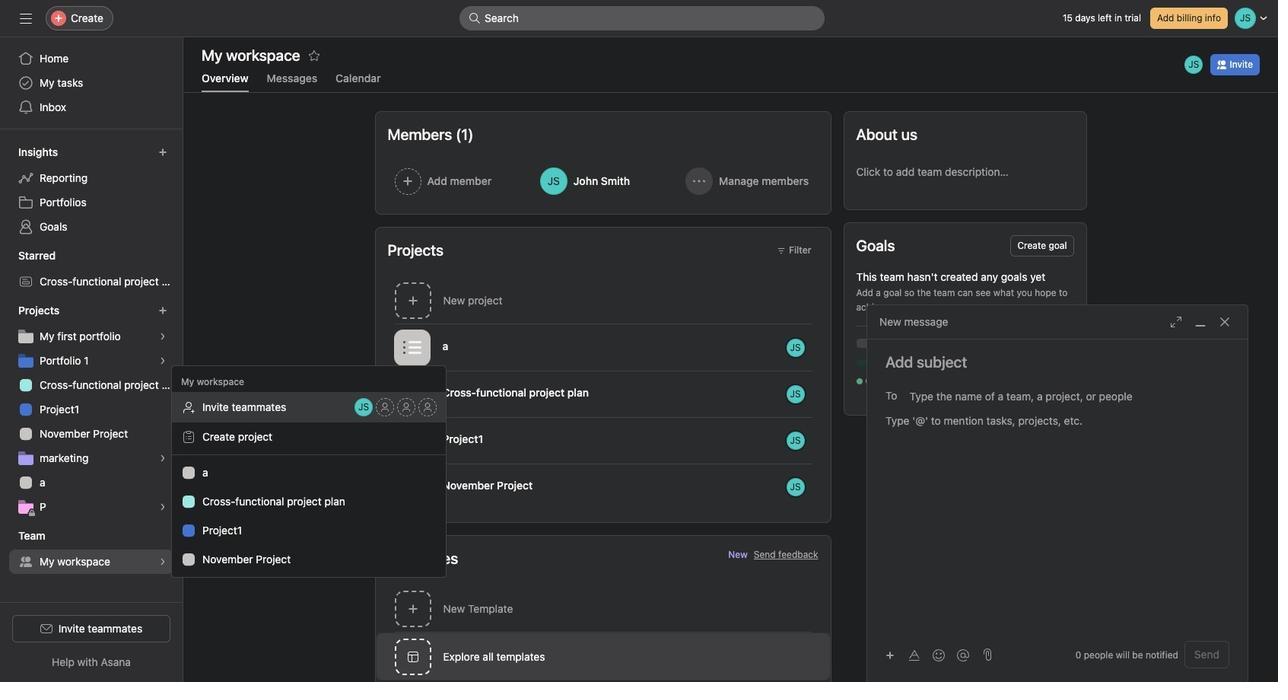 Task type: vqa. For each thing, say whether or not it's contained in the screenshot.
prominent Icon
yes



Task type: describe. For each thing, give the bounding box(es) containing it.
insights element
[[0, 139, 183, 242]]

4 list item from the top
[[376, 464, 831, 510]]

2 list image from the top
[[403, 385, 421, 403]]

formatting image
[[909, 649, 921, 661]]

Type the name of a team, a project, or people text field
[[910, 387, 1222, 405]]

new insights image
[[158, 148, 167, 157]]

3 list item from the top
[[376, 417, 831, 464]]

see details, my workspace image
[[158, 557, 167, 566]]

see details, portfolio 1 image
[[158, 356, 167, 365]]

2 list item from the top
[[376, 371, 831, 417]]

1 list image from the top
[[403, 338, 421, 357]]

hide sidebar image
[[20, 12, 32, 24]]

close image
[[1220, 316, 1232, 328]]

expand popout to full screen image
[[1171, 316, 1183, 328]]

teams element
[[0, 522, 183, 577]]

new project or portfolio image
[[158, 306, 167, 315]]

global element
[[0, 37, 183, 129]]

emoji image
[[933, 649, 946, 661]]

see details, p image
[[158, 502, 167, 512]]



Task type: locate. For each thing, give the bounding box(es) containing it.
0 vertical spatial list image
[[403, 338, 421, 357]]

starred element
[[0, 242, 183, 297]]

list item
[[376, 324, 831, 371], [376, 371, 831, 417], [376, 417, 831, 464], [376, 464, 831, 510], [376, 681, 831, 682]]

see details, my first portfolio image
[[158, 332, 167, 341]]

toolbar
[[880, 644, 977, 666]]

1 list item from the top
[[376, 324, 831, 371]]

prominent image
[[469, 12, 481, 24]]

minimize image
[[1195, 316, 1207, 328]]

list image
[[403, 338, 421, 357], [403, 385, 421, 403]]

dialog
[[868, 305, 1248, 682]]

projects element
[[0, 297, 183, 522]]

Add subject text field
[[868, 352, 1248, 373]]

1 vertical spatial list image
[[403, 385, 421, 403]]

add to starred image
[[308, 49, 320, 62]]

5 list item from the top
[[376, 681, 831, 682]]

list box
[[460, 6, 825, 30]]

menu item
[[172, 392, 446, 423]]

see details, marketing image
[[158, 454, 167, 463]]

at mention image
[[958, 649, 970, 661]]



